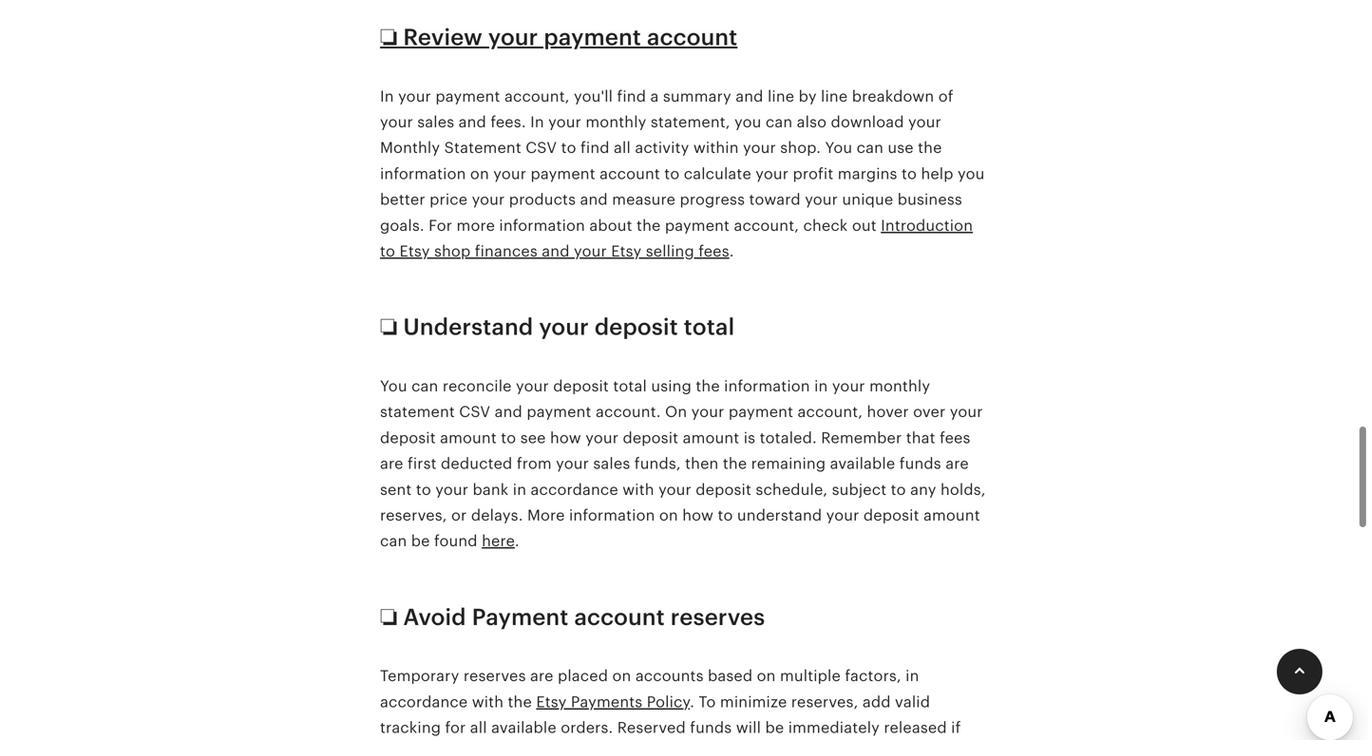 Task type: vqa. For each thing, say whether or not it's contained in the screenshot.
Report
no



Task type: describe. For each thing, give the bounding box(es) containing it.
placed
[[558, 668, 608, 685]]

multiple
[[780, 668, 841, 685]]

add
[[863, 693, 891, 711]]

monthly
[[380, 139, 440, 157]]

valid
[[895, 693, 930, 711]]

summary
[[663, 88, 731, 105]]

here link
[[482, 533, 515, 550]]

0 horizontal spatial find
[[581, 139, 610, 157]]

accordance inside the you can reconcile your deposit total using the information in your monthly statement csv and payment account. on your payment account, hover over your deposit amount to see how your deposit amount is totaled. remember that fees are first deducted from your sales funds, then the remaining available funds are sent to your bank in accordance with your deposit schedule, subject to any holds, reserves, or delays. more information on how to understand your deposit amount can be found
[[531, 481, 618, 498]]

will
[[736, 719, 761, 736]]

etsy payments policy link
[[536, 693, 690, 711]]

your inside introduction to etsy shop finances and your etsy selling fees
[[574, 243, 607, 260]]

payment up see
[[527, 403, 592, 421]]

0 horizontal spatial etsy
[[399, 243, 430, 260]]

all inside . to minimize reserves, add valid tracking for all available orders. reserved funds will be immediately released i
[[470, 719, 487, 736]]

factors,
[[845, 668, 901, 685]]

policy
[[647, 693, 690, 711]]

you'll
[[574, 88, 613, 105]]

schedule,
[[756, 481, 828, 498]]

delays.
[[471, 507, 523, 524]]

for
[[429, 217, 452, 234]]

deposit down then
[[696, 481, 752, 498]]

account inside in your payment account, you'll find a summary and line by line breakdown of your sales and fees. in your monthly statement, you can also download your monthly statement csv to find all activity within your shop. you can use the information on your payment account to calculate your profit margins to help you better price your products and measure progress toward your unique business goals. for more information about the payment account, check out
[[600, 165, 660, 182]]

progress
[[680, 191, 745, 208]]

0 vertical spatial in
[[814, 378, 828, 395]]

and right summary
[[736, 88, 763, 105]]

use
[[888, 139, 914, 157]]

❏ review your payment account link
[[380, 24, 738, 50]]

to inside introduction to etsy shop finances and your etsy selling fees
[[380, 243, 395, 260]]

more
[[457, 217, 495, 234]]

be inside the you can reconcile your deposit total using the information in your monthly statement csv and payment account. on your payment account, hover over your deposit amount to see how your deposit amount is totaled. remember that fees are first deducted from your sales funds, then the remaining available funds are sent to your bank in accordance with your deposit schedule, subject to any holds, reserves, or delays. more information on how to understand your deposit amount can be found
[[411, 533, 430, 550]]

on inside in your payment account, you'll find a summary and line by line breakdown of your sales and fees. in your monthly statement, you can also download your monthly statement csv to find all activity within your shop. you can use the information on your payment account to calculate your profit margins to help you better price your products and measure progress toward your unique business goals. for more information about the payment account, check out
[[470, 165, 489, 182]]

shop
[[434, 243, 471, 260]]

❏ review your payment account
[[380, 24, 738, 50]]

to down 'activity'
[[664, 165, 680, 182]]

temporary
[[380, 668, 459, 685]]

❏ for ❏ avoid payment account reserves
[[380, 604, 398, 630]]

using
[[651, 378, 692, 395]]

review
[[403, 24, 483, 50]]

fees inside the you can reconcile your deposit total using the information in your monthly statement csv and payment account. on your payment account, hover over your deposit amount to see how your deposit amount is totaled. remember that fees are first deducted from your sales funds, then the remaining available funds are sent to your bank in accordance with your deposit schedule, subject to any holds, reserves, or delays. more information on how to understand your deposit amount can be found
[[940, 429, 971, 446]]

you inside in your payment account, you'll find a summary and line by line breakdown of your sales and fees. in your monthly statement, you can also download your monthly statement csv to find all activity within your shop. you can use the information on your payment account to calculate your profit margins to help you better price your products and measure progress toward your unique business goals. for more information about the payment account, check out
[[825, 139, 852, 157]]

0 horizontal spatial are
[[380, 455, 403, 472]]

measure
[[612, 191, 676, 208]]

any
[[910, 481, 936, 498]]

1 vertical spatial in
[[530, 114, 544, 131]]

minimize
[[720, 693, 787, 711]]

understand
[[737, 507, 822, 524]]

reconcile
[[443, 378, 512, 395]]

shop.
[[780, 139, 821, 157]]

selling
[[646, 243, 694, 260]]

understand
[[403, 314, 533, 340]]

introduction to etsy shop finances and your etsy selling fees link
[[380, 217, 973, 260]]

of
[[938, 88, 954, 105]]

sent
[[380, 481, 412, 498]]

2 line from the left
[[821, 88, 848, 105]]

deposit down statement at left bottom
[[380, 429, 436, 446]]

help
[[921, 165, 954, 182]]

0 vertical spatial account,
[[504, 88, 570, 105]]

unique
[[842, 191, 893, 208]]

products
[[509, 191, 576, 208]]

1 vertical spatial account,
[[734, 217, 799, 234]]

. to minimize reserves, add valid tracking for all available orders. reserved funds will be immediately released i
[[380, 693, 961, 740]]

2 horizontal spatial etsy
[[611, 243, 642, 260]]

1 vertical spatial in
[[513, 481, 526, 498]]

0 vertical spatial total
[[684, 314, 735, 340]]

more
[[527, 507, 565, 524]]

funds inside the you can reconcile your deposit total using the information in your monthly statement csv and payment account. on your payment account, hover over your deposit amount to see how your deposit amount is totaled. remember that fees are first deducted from your sales funds, then the remaining available funds are sent to your bank in accordance with your deposit schedule, subject to any holds, reserves, or delays. more information on how to understand your deposit amount can be found
[[899, 455, 941, 472]]

❏ understand your deposit total
[[380, 314, 735, 340]]

1 horizontal spatial amount
[[683, 429, 739, 446]]

price
[[430, 191, 468, 208]]

with inside the you can reconcile your deposit total using the information in your monthly statement csv and payment account. on your payment account, hover over your deposit amount to see how your deposit amount is totaled. remember that fees are first deducted from your sales funds, then the remaining available funds are sent to your bank in accordance with your deposit schedule, subject to any holds, reserves, or delays. more information on how to understand your deposit amount can be found
[[623, 481, 654, 498]]

etsy payments policy
[[536, 693, 690, 711]]

introduction
[[881, 217, 973, 234]]

or
[[451, 507, 467, 524]]

here .
[[482, 533, 520, 550]]

deducted
[[441, 455, 513, 472]]

payments
[[571, 693, 643, 711]]

available inside . to minimize reserves, add valid tracking for all available orders. reserved funds will be immediately released i
[[491, 719, 557, 736]]

deposit down any
[[864, 507, 919, 524]]

introduction to etsy shop finances and your etsy selling fees
[[380, 217, 973, 260]]

temporary reserves are placed on accounts based on multiple factors, in accordance with the
[[380, 668, 919, 711]]

is
[[744, 429, 755, 446]]

reserves, inside . to minimize reserves, add valid tracking for all available orders. reserved funds will be immediately released i
[[791, 693, 858, 711]]

. for .
[[729, 243, 734, 260]]

to down use
[[902, 165, 917, 182]]

0 horizontal spatial amount
[[440, 429, 497, 446]]

csv inside in your payment account, you'll find a summary and line by line breakdown of your sales and fees. in your monthly statement, you can also download your monthly statement csv to find all activity within your shop. you can use the information on your payment account to calculate your profit margins to help you better price your products and measure progress toward your unique business goals. for more information about the payment account, check out
[[526, 139, 557, 157]]

avoid
[[403, 604, 466, 630]]

download
[[831, 114, 904, 131]]

breakdown
[[852, 88, 934, 105]]

from
[[517, 455, 552, 472]]

the down measure
[[637, 217, 661, 234]]

toward
[[749, 191, 801, 208]]

remember
[[821, 429, 902, 446]]

accordance inside temporary reserves are placed on accounts based on multiple factors, in accordance with the
[[380, 693, 468, 711]]

margins
[[838, 165, 897, 182]]

calculate
[[684, 165, 751, 182]]

remaining
[[751, 455, 826, 472]]

within
[[693, 139, 739, 157]]

finances
[[475, 243, 538, 260]]

statement,
[[651, 114, 730, 131]]

payment
[[472, 604, 569, 630]]

to down the first
[[416, 481, 431, 498]]

totaled.
[[760, 429, 817, 446]]

account.
[[596, 403, 661, 421]]

that
[[906, 429, 936, 446]]

reserves inside temporary reserves are placed on accounts based on multiple factors, in accordance with the
[[463, 668, 526, 685]]

2 vertical spatial account
[[574, 604, 665, 630]]

about
[[589, 217, 632, 234]]

subject
[[832, 481, 887, 498]]

❏ for ❏ review your payment account
[[380, 24, 398, 50]]



Task type: locate. For each thing, give the bounding box(es) containing it.
account, up fees.
[[504, 88, 570, 105]]

by
[[799, 88, 817, 105]]

to down goals. at the left top
[[380, 243, 395, 260]]

2 horizontal spatial in
[[906, 668, 919, 685]]

in right fees.
[[530, 114, 544, 131]]

1 vertical spatial reserves
[[463, 668, 526, 685]]

monthly up hover
[[869, 378, 930, 395]]

csv inside the you can reconcile your deposit total using the information in your monthly statement csv and payment account. on your payment account, hover over your deposit amount to see how your deposit amount is totaled. remember that fees are first deducted from your sales funds, then the remaining available funds are sent to your bank in accordance with your deposit schedule, subject to any holds, reserves, or delays. more information on how to understand your deposit amount can be found
[[459, 403, 490, 421]]

0 horizontal spatial available
[[491, 719, 557, 736]]

information up is
[[724, 378, 810, 395]]

1 horizontal spatial sales
[[593, 455, 630, 472]]

on up etsy payments policy
[[612, 668, 631, 685]]

1 vertical spatial sales
[[593, 455, 630, 472]]

and inside introduction to etsy shop finances and your etsy selling fees
[[542, 243, 570, 260]]

csv down fees.
[[526, 139, 557, 157]]

all left 'activity'
[[614, 139, 631, 157]]

in right bank
[[513, 481, 526, 498]]

see
[[520, 429, 546, 446]]

1 horizontal spatial you
[[825, 139, 852, 157]]

❏ left 'review'
[[380, 24, 398, 50]]

0 horizontal spatial .
[[515, 533, 520, 550]]

0 vertical spatial monthly
[[586, 114, 647, 131]]

.
[[729, 243, 734, 260], [515, 533, 520, 550], [690, 693, 694, 711]]

available inside the you can reconcile your deposit total using the information in your monthly statement csv and payment account. on your payment account, hover over your deposit amount to see how your deposit amount is totaled. remember that fees are first deducted from your sales funds, then the remaining available funds are sent to your bank in accordance with your deposit schedule, subject to any holds, reserves, or delays. more information on how to understand your deposit amount can be found
[[830, 455, 895, 472]]

funds down that
[[899, 455, 941, 472]]

0 horizontal spatial be
[[411, 533, 430, 550]]

funds,
[[634, 455, 681, 472]]

goals.
[[380, 217, 424, 234]]

information right more
[[569, 507, 655, 524]]

account,
[[504, 88, 570, 105], [734, 217, 799, 234], [798, 403, 863, 421]]

0 horizontal spatial all
[[470, 719, 487, 736]]

to
[[561, 139, 576, 157], [664, 165, 680, 182], [902, 165, 917, 182], [380, 243, 395, 260], [501, 429, 516, 446], [416, 481, 431, 498], [891, 481, 906, 498], [718, 507, 733, 524]]

amount up then
[[683, 429, 739, 446]]

1 horizontal spatial csv
[[526, 139, 557, 157]]

. down delays.
[[515, 533, 520, 550]]

payment down progress
[[665, 217, 730, 234]]

0 vertical spatial sales
[[417, 114, 454, 131]]

tracking
[[380, 719, 441, 736]]

1 vertical spatial you
[[380, 378, 407, 395]]

amount up deducted
[[440, 429, 497, 446]]

total up account.
[[613, 378, 647, 395]]

0 horizontal spatial monthly
[[586, 114, 647, 131]]

you right help
[[958, 165, 985, 182]]

2 ❏ from the top
[[380, 314, 398, 340]]

1 horizontal spatial reserves,
[[791, 693, 858, 711]]

are inside temporary reserves are placed on accounts based on multiple factors, in accordance with the
[[530, 668, 553, 685]]

1 vertical spatial accordance
[[380, 693, 468, 711]]

❏ for ❏ understand your deposit total
[[380, 314, 398, 340]]

on
[[665, 403, 687, 421]]

account up summary
[[647, 24, 738, 50]]

0 vertical spatial account
[[647, 24, 738, 50]]

to left 'understand'
[[718, 507, 733, 524]]

be right will on the right bottom of page
[[765, 719, 784, 736]]

over
[[913, 403, 946, 421]]

line
[[768, 88, 794, 105], [821, 88, 848, 105]]

deposit up using
[[595, 314, 678, 340]]

0 horizontal spatial you
[[380, 378, 407, 395]]

line right "by"
[[821, 88, 848, 105]]

. down progress
[[729, 243, 734, 260]]

payment up 'products'
[[531, 165, 595, 182]]

payment
[[544, 24, 641, 50], [435, 88, 500, 105], [531, 165, 595, 182], [665, 217, 730, 234], [527, 403, 592, 421], [729, 403, 793, 421]]

accordance down temporary
[[380, 693, 468, 711]]

with
[[623, 481, 654, 498], [472, 693, 504, 711]]

reserves
[[671, 604, 765, 630], [463, 668, 526, 685]]

1 horizontal spatial are
[[530, 668, 553, 685]]

find
[[617, 88, 646, 105], [581, 139, 610, 157]]

. inside . to minimize reserves, add valid tracking for all available orders. reserved funds will be immediately released i
[[690, 693, 694, 711]]

immediately
[[788, 719, 880, 736]]

can left the also
[[766, 114, 793, 131]]

all right for
[[470, 719, 487, 736]]

to down you'll
[[561, 139, 576, 157]]

are left placed
[[530, 668, 553, 685]]

1 vertical spatial be
[[765, 719, 784, 736]]

3 ❏ from the top
[[380, 604, 398, 630]]

1 vertical spatial total
[[613, 378, 647, 395]]

account
[[647, 24, 738, 50], [600, 165, 660, 182], [574, 604, 665, 630]]

deposit up funds,
[[623, 429, 679, 446]]

on
[[470, 165, 489, 182], [659, 507, 678, 524], [612, 668, 631, 685], [757, 668, 776, 685]]

1 vertical spatial monthly
[[869, 378, 930, 395]]

reserves, down sent
[[380, 507, 447, 524]]

payment up is
[[729, 403, 793, 421]]

0 horizontal spatial how
[[550, 429, 581, 446]]

1 horizontal spatial in
[[814, 378, 828, 395]]

1 vertical spatial with
[[472, 693, 504, 711]]

0 vertical spatial reserves,
[[380, 507, 447, 524]]

activity
[[635, 139, 689, 157]]

0 horizontal spatial you
[[734, 114, 761, 131]]

check
[[803, 217, 848, 234]]

are
[[380, 455, 403, 472], [946, 455, 969, 472], [530, 668, 553, 685]]

etsy
[[399, 243, 430, 260], [611, 243, 642, 260], [536, 693, 567, 711]]

total
[[684, 314, 735, 340], [613, 378, 647, 395]]

out
[[852, 217, 877, 234]]

line left "by"
[[768, 88, 794, 105]]

. for . to minimize reserves, add valid tracking for all available orders. reserved funds will be immediately released i
[[690, 693, 694, 711]]

0 horizontal spatial with
[[472, 693, 504, 711]]

available left orders.
[[491, 719, 557, 736]]

1 vertical spatial reserves,
[[791, 693, 858, 711]]

1 horizontal spatial reserves
[[671, 604, 765, 630]]

the up help
[[918, 139, 942, 157]]

1 horizontal spatial .
[[690, 693, 694, 711]]

1 horizontal spatial find
[[617, 88, 646, 105]]

on down funds,
[[659, 507, 678, 524]]

2 vertical spatial ❏
[[380, 604, 398, 630]]

you up within
[[734, 114, 761, 131]]

how right see
[[550, 429, 581, 446]]

reserves up based
[[671, 604, 765, 630]]

account up measure
[[600, 165, 660, 182]]

0 vertical spatial you
[[825, 139, 852, 157]]

1 vertical spatial csv
[[459, 403, 490, 421]]

and up statement
[[459, 114, 486, 131]]

0 vertical spatial .
[[729, 243, 734, 260]]

❏ avoid payment account reserves
[[380, 604, 765, 630]]

in your payment account, you'll find a summary and line by line breakdown of your sales and fees. in your monthly statement, you can also download your monthly statement csv to find all activity within your shop. you can use the information on your payment account to calculate your profit margins to help you better price your products and measure progress toward your unique business goals. for more information about the payment account, check out
[[380, 88, 985, 234]]

0 vertical spatial csv
[[526, 139, 557, 157]]

here
[[482, 533, 515, 550]]

2 vertical spatial in
[[906, 668, 919, 685]]

in up monthly at the top of page
[[380, 88, 394, 105]]

also
[[797, 114, 827, 131]]

information
[[380, 165, 466, 182], [499, 217, 585, 234], [724, 378, 810, 395], [569, 507, 655, 524]]

0 horizontal spatial csv
[[459, 403, 490, 421]]

1 horizontal spatial monthly
[[869, 378, 930, 395]]

0 vertical spatial funds
[[899, 455, 941, 472]]

1 horizontal spatial line
[[821, 88, 848, 105]]

1 horizontal spatial total
[[684, 314, 735, 340]]

0 vertical spatial all
[[614, 139, 631, 157]]

orders.
[[561, 719, 613, 736]]

reserves down payment
[[463, 668, 526, 685]]

monthly inside the you can reconcile your deposit total using the information in your monthly statement csv and payment account. on your payment account, hover over your deposit amount to see how your deposit amount is totaled. remember that fees are first deducted from your sales funds, then the remaining available funds are sent to your bank in accordance with your deposit schedule, subject to any holds, reserves, or delays. more information on how to understand your deposit amount can be found
[[869, 378, 930, 395]]

1 vertical spatial account
[[600, 165, 660, 182]]

information down monthly at the top of page
[[380, 165, 466, 182]]

etsy down 'about'
[[611, 243, 642, 260]]

find down you'll
[[581, 139, 610, 157]]

1 vertical spatial funds
[[690, 719, 732, 736]]

with inside temporary reserves are placed on accounts based on multiple factors, in accordance with the
[[472, 693, 504, 711]]

❏ left avoid
[[380, 604, 398, 630]]

all
[[614, 139, 631, 157], [470, 719, 487, 736]]

1 horizontal spatial all
[[614, 139, 631, 157]]

account, inside the you can reconcile your deposit total using the information in your monthly statement csv and payment account. on your payment account, hover over your deposit amount to see how your deposit amount is totaled. remember that fees are first deducted from your sales funds, then the remaining available funds are sent to your bank in accordance with your deposit schedule, subject to any holds, reserves, or delays. more information on how to understand your deposit amount can be found
[[798, 403, 863, 421]]

fees
[[699, 243, 729, 260], [940, 429, 971, 446]]

1 horizontal spatial available
[[830, 455, 895, 472]]

and inside the you can reconcile your deposit total using the information in your monthly statement csv and payment account. on your payment account, hover over your deposit amount to see how your deposit amount is totaled. remember that fees are first deducted from your sales funds, then the remaining available funds are sent to your bank in accordance with your deposit schedule, subject to any holds, reserves, or delays. more information on how to understand your deposit amount can be found
[[495, 403, 522, 421]]

all inside in your payment account, you'll find a summary and line by line breakdown of your sales and fees. in your monthly statement, you can also download your monthly statement csv to find all activity within your shop. you can use the information on your payment account to calculate your profit margins to help you better price your products and measure progress toward your unique business goals. for more information about the payment account, check out
[[614, 139, 631, 157]]

0 vertical spatial how
[[550, 429, 581, 446]]

❏ left the understand
[[380, 314, 398, 340]]

fees inside introduction to etsy shop finances and your etsy selling fees
[[699, 243, 729, 260]]

found
[[434, 533, 478, 550]]

released
[[884, 719, 947, 736]]

0 vertical spatial available
[[830, 455, 895, 472]]

can up margins at the top of the page
[[857, 139, 884, 157]]

then
[[685, 455, 719, 472]]

0 horizontal spatial reserves,
[[380, 507, 447, 524]]

reserves, inside the you can reconcile your deposit total using the information in your monthly statement csv and payment account. on your payment account, hover over your deposit amount to see how your deposit amount is totaled. remember that fees are first deducted from your sales funds, then the remaining available funds are sent to your bank in accordance with your deposit schedule, subject to any holds, reserves, or delays. more information on how to understand your deposit amount can be found
[[380, 507, 447, 524]]

on down statement
[[470, 165, 489, 182]]

1 horizontal spatial be
[[765, 719, 784, 736]]

1 horizontal spatial in
[[530, 114, 544, 131]]

your
[[488, 24, 538, 50], [398, 88, 431, 105], [380, 114, 413, 131], [548, 114, 581, 131], [908, 114, 941, 131], [743, 139, 776, 157], [493, 165, 526, 182], [756, 165, 789, 182], [472, 191, 505, 208], [805, 191, 838, 208], [574, 243, 607, 260], [539, 314, 589, 340], [516, 378, 549, 395], [832, 378, 865, 395], [691, 403, 724, 421], [950, 403, 983, 421], [585, 429, 619, 446], [556, 455, 589, 472], [435, 481, 468, 498], [658, 481, 692, 498], [826, 507, 859, 524]]

. left to
[[690, 693, 694, 711]]

0 horizontal spatial in
[[380, 88, 394, 105]]

0 horizontal spatial funds
[[690, 719, 732, 736]]

0 horizontal spatial fees
[[699, 243, 729, 260]]

on up minimize
[[757, 668, 776, 685]]

the right using
[[696, 378, 720, 395]]

holds,
[[941, 481, 986, 498]]

fees right that
[[940, 429, 971, 446]]

available
[[830, 455, 895, 472], [491, 719, 557, 736]]

can up statement at left bottom
[[411, 378, 438, 395]]

are up sent
[[380, 455, 403, 472]]

deposit up account.
[[553, 378, 609, 395]]

funds down to
[[690, 719, 732, 736]]

2 vertical spatial account,
[[798, 403, 863, 421]]

the down is
[[723, 455, 747, 472]]

0 vertical spatial fees
[[699, 243, 729, 260]]

0 horizontal spatial line
[[768, 88, 794, 105]]

0 vertical spatial in
[[380, 88, 394, 105]]

2 horizontal spatial amount
[[923, 507, 980, 524]]

be
[[411, 533, 430, 550], [765, 719, 784, 736]]

amount down holds,
[[923, 507, 980, 524]]

are up holds,
[[946, 455, 969, 472]]

0 horizontal spatial accordance
[[380, 693, 468, 711]]

statement
[[444, 139, 521, 157]]

can
[[766, 114, 793, 131], [857, 139, 884, 157], [411, 378, 438, 395], [380, 533, 407, 550]]

monthly down you'll
[[586, 114, 647, 131]]

0 horizontal spatial reserves
[[463, 668, 526, 685]]

total inside the you can reconcile your deposit total using the information in your monthly statement csv and payment account. on your payment account, hover over your deposit amount to see how your deposit amount is totaled. remember that fees are first deducted from your sales funds, then the remaining available funds are sent to your bank in accordance with your deposit schedule, subject to any holds, reserves, or delays. more information on how to understand your deposit amount can be found
[[613, 378, 647, 395]]

first
[[408, 455, 437, 472]]

for
[[445, 719, 466, 736]]

1 horizontal spatial how
[[682, 507, 714, 524]]

account, up remember
[[798, 403, 863, 421]]

be left found
[[411, 533, 430, 550]]

to left any
[[891, 481, 906, 498]]

statement
[[380, 403, 455, 421]]

better
[[380, 191, 425, 208]]

sales inside the you can reconcile your deposit total using the information in your monthly statement csv and payment account. on your payment account, hover over your deposit amount to see how your deposit amount is totaled. remember that fees are first deducted from your sales funds, then the remaining available funds are sent to your bank in accordance with your deposit schedule, subject to any holds, reserves, or delays. more information on how to understand your deposit amount can be found
[[593, 455, 630, 472]]

to left see
[[501, 429, 516, 446]]

1 vertical spatial you
[[958, 165, 985, 182]]

can down sent
[[380, 533, 407, 550]]

payment up fees.
[[435, 88, 500, 105]]

1 vertical spatial available
[[491, 719, 557, 736]]

1 horizontal spatial funds
[[899, 455, 941, 472]]

0 horizontal spatial total
[[613, 378, 647, 395]]

0 vertical spatial find
[[617, 88, 646, 105]]

business
[[898, 191, 962, 208]]

on inside the you can reconcile your deposit total using the information in your monthly statement csv and payment account. on your payment account, hover over your deposit amount to see how your deposit amount is totaled. remember that fees are first deducted from your sales funds, then the remaining available funds are sent to your bank in accordance with your deposit schedule, subject to any holds, reserves, or delays. more information on how to understand your deposit amount can be found
[[659, 507, 678, 524]]

and
[[736, 88, 763, 105], [459, 114, 486, 131], [580, 191, 608, 208], [542, 243, 570, 260], [495, 403, 522, 421]]

information down 'products'
[[499, 217, 585, 234]]

1 line from the left
[[768, 88, 794, 105]]

you up statement at left bottom
[[380, 378, 407, 395]]

etsy down placed
[[536, 693, 567, 711]]

you can reconcile your deposit total using the information in your monthly statement csv and payment account. on your payment account, hover over your deposit amount to see how your deposit amount is totaled. remember that fees are first deducted from your sales funds, then the remaining available funds are sent to your bank in accordance with your deposit schedule, subject to any holds, reserves, or delays. more information on how to understand your deposit amount can be found
[[380, 378, 986, 550]]

account up placed
[[574, 604, 665, 630]]

0 vertical spatial accordance
[[531, 481, 618, 498]]

1 horizontal spatial fees
[[940, 429, 971, 446]]

1 horizontal spatial etsy
[[536, 693, 567, 711]]

funds inside . to minimize reserves, add valid tracking for all available orders. reserved funds will be immediately released i
[[690, 719, 732, 736]]

2 horizontal spatial .
[[729, 243, 734, 260]]

bank
[[473, 481, 509, 498]]

with down funds,
[[623, 481, 654, 498]]

payment up you'll
[[544, 24, 641, 50]]

fees right selling
[[699, 243, 729, 260]]

0 vertical spatial reserves
[[671, 604, 765, 630]]

you inside the you can reconcile your deposit total using the information in your monthly statement csv and payment account. on your payment account, hover over your deposit amount to see how your deposit amount is totaled. remember that fees are first deducted from your sales funds, then the remaining available funds are sent to your bank in accordance with your deposit schedule, subject to any holds, reserves, or delays. more information on how to understand your deposit amount can be found
[[380, 378, 407, 395]]

the inside temporary reserves are placed on accounts based on multiple factors, in accordance with the
[[508, 693, 532, 711]]

1 vertical spatial fees
[[940, 429, 971, 446]]

a
[[650, 88, 659, 105]]

reserved
[[617, 719, 686, 736]]

in up totaled.
[[814, 378, 828, 395]]

profit
[[793, 165, 834, 182]]

sales inside in your payment account, you'll find a summary and line by line breakdown of your sales and fees. in your monthly statement, you can also download your monthly statement csv to find all activity within your shop. you can use the information on your payment account to calculate your profit margins to help you better price your products and measure progress toward your unique business goals. for more information about the payment account, check out
[[417, 114, 454, 131]]

1 vertical spatial all
[[470, 719, 487, 736]]

1 vertical spatial find
[[581, 139, 610, 157]]

1 ❏ from the top
[[380, 24, 398, 50]]

2 horizontal spatial are
[[946, 455, 969, 472]]

0 horizontal spatial in
[[513, 481, 526, 498]]

monthly
[[586, 114, 647, 131], [869, 378, 930, 395]]

reserves,
[[380, 507, 447, 524], [791, 693, 858, 711]]

etsy down goals. at the left top
[[399, 243, 430, 260]]

0 vertical spatial be
[[411, 533, 430, 550]]

❏
[[380, 24, 398, 50], [380, 314, 398, 340], [380, 604, 398, 630]]

csv down reconcile
[[459, 403, 490, 421]]

sales left funds,
[[593, 455, 630, 472]]

accordance up more
[[531, 481, 618, 498]]

1 vertical spatial how
[[682, 507, 714, 524]]

you up profit
[[825, 139, 852, 157]]

1 vertical spatial ❏
[[380, 314, 398, 340]]

reserves, up immediately
[[791, 693, 858, 711]]

2 vertical spatial .
[[690, 693, 694, 711]]

and right the finances
[[542, 243, 570, 260]]

total up using
[[684, 314, 735, 340]]

with down payment
[[472, 693, 504, 711]]

the down payment
[[508, 693, 532, 711]]

1 horizontal spatial with
[[623, 481, 654, 498]]

sales up monthly at the top of page
[[417, 114, 454, 131]]

1 horizontal spatial you
[[958, 165, 985, 182]]

accounts
[[635, 668, 704, 685]]

monthly inside in your payment account, you'll find a summary and line by line breakdown of your sales and fees. in your monthly statement, you can also download your monthly statement csv to find all activity within your shop. you can use the information on your payment account to calculate your profit margins to help you better price your products and measure progress toward your unique business goals. for more information about the payment account, check out
[[586, 114, 647, 131]]

0 vertical spatial you
[[734, 114, 761, 131]]

available down remember
[[830, 455, 895, 472]]

and up 'about'
[[580, 191, 608, 208]]

0 vertical spatial ❏
[[380, 24, 398, 50]]

to
[[699, 693, 716, 711]]

in inside temporary reserves are placed on accounts based on multiple factors, in accordance with the
[[906, 668, 919, 685]]

be inside . to minimize reserves, add valid tracking for all available orders. reserved funds will be immediately released i
[[765, 719, 784, 736]]

based
[[708, 668, 753, 685]]

csv
[[526, 139, 557, 157], [459, 403, 490, 421]]

hover
[[867, 403, 909, 421]]

fees.
[[491, 114, 526, 131]]

in up 'valid'
[[906, 668, 919, 685]]

1 vertical spatial .
[[515, 533, 520, 550]]



